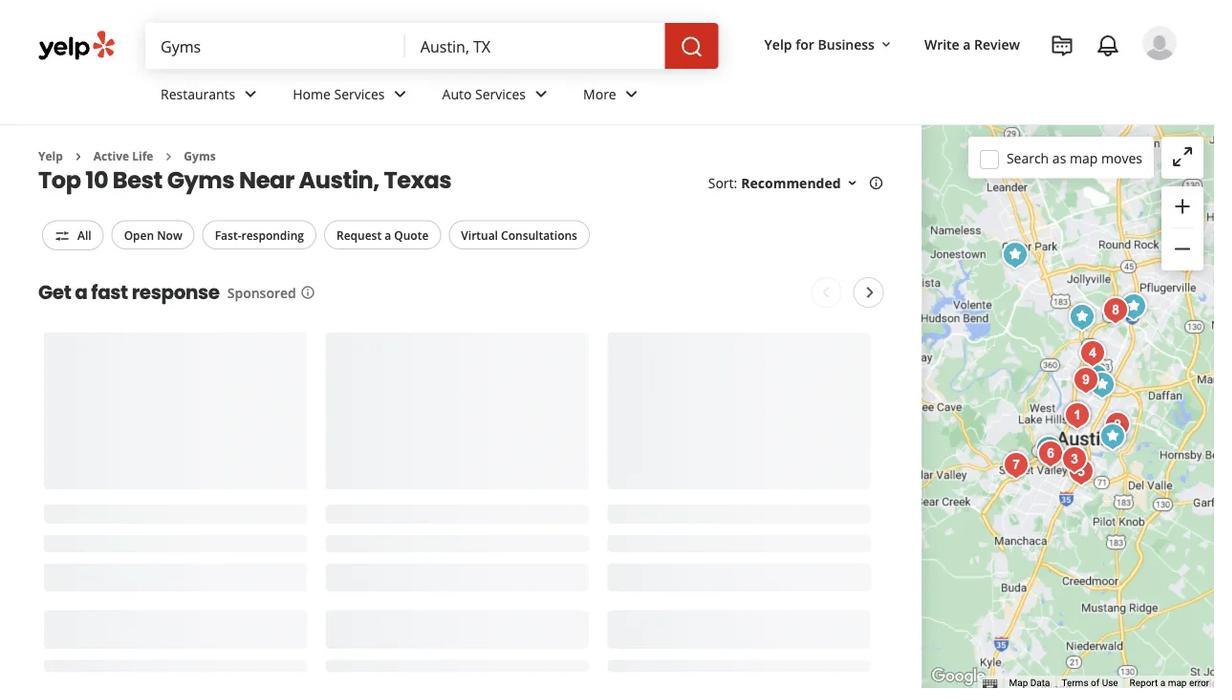 Task type: locate. For each thing, give the bounding box(es) containing it.
24 chevron down v2 image inside restaurants link
[[239, 83, 262, 106]]

map left error at the right
[[1168, 677, 1187, 689]]

a inside request a quote button
[[385, 227, 391, 243]]

more
[[583, 85, 616, 103]]

1 none field from the left
[[161, 35, 390, 56]]

24 chevron down v2 image
[[239, 83, 262, 106], [389, 83, 412, 106], [530, 83, 553, 106], [620, 83, 643, 106]]

fast-
[[215, 227, 241, 243]]

none field up home
[[161, 35, 390, 56]]

yelp
[[764, 35, 792, 53], [38, 148, 63, 164]]

a right write
[[963, 35, 971, 53]]

previous image
[[814, 281, 837, 304]]

yelp inside 'yelp for business' button
[[764, 35, 792, 53]]

16 info v2 image for top 10 best gyms near austin, texas
[[869, 176, 884, 191]]

0 vertical spatial 16 info v2 image
[[869, 176, 884, 191]]

business
[[818, 35, 875, 53]]

24 chevron down v2 image down "near" field
[[530, 83, 553, 106]]

best
[[113, 164, 162, 196]]

16 chevron right v2 image for gyms
[[161, 149, 176, 164]]

map region
[[845, 48, 1215, 689]]

fitness connection image
[[1115, 288, 1153, 326]]

a for request
[[385, 227, 391, 243]]

next image
[[858, 281, 881, 304]]

get a fast response
[[38, 279, 220, 306]]

16 chevron down v2 image
[[845, 176, 860, 191]]

fev - iron vault gym image
[[1031, 435, 1070, 473]]

services for auto services
[[475, 85, 526, 103]]

services right home
[[334, 85, 385, 103]]

services
[[334, 85, 385, 103], [475, 85, 526, 103]]

expand map image
[[1171, 145, 1194, 168]]

error
[[1189, 677, 1209, 689]]

recommended
[[741, 174, 841, 192]]

a left quote
[[385, 227, 391, 243]]

gyms
[[184, 148, 216, 164], [167, 164, 235, 196]]

map
[[1070, 149, 1098, 167], [1168, 677, 1187, 689]]

grassiron image
[[1076, 359, 1115, 397]]

map right "as"
[[1070, 149, 1098, 167]]

atomic athlete image
[[1055, 441, 1094, 479]]

24 chevron down v2 image inside auto services 'link'
[[530, 83, 553, 106]]

16 chevron right v2 image right yelp "link"
[[71, 149, 86, 164]]

3 24 chevron down v2 image from the left
[[530, 83, 553, 106]]

fast-responding
[[215, 227, 304, 243]]

24 chevron down v2 image for home services
[[389, 83, 412, 106]]

map for error
[[1168, 677, 1187, 689]]

1 vertical spatial 16 info v2 image
[[300, 285, 315, 300]]

home services
[[293, 85, 385, 103]]

report a map error
[[1130, 677, 1209, 689]]

a
[[963, 35, 971, 53], [385, 227, 391, 243], [75, 279, 87, 306], [1160, 677, 1166, 689]]

as
[[1052, 149, 1066, 167]]

a for get
[[75, 279, 87, 306]]

google image
[[927, 664, 990, 689]]

open now button
[[112, 220, 195, 249]]

texas
[[384, 164, 452, 196]]

a right report
[[1160, 677, 1166, 689]]

2 24 chevron down v2 image from the left
[[389, 83, 412, 106]]

a inside write a review link
[[963, 35, 971, 53]]

None search field
[[145, 23, 722, 69]]

request a quote button
[[324, 220, 441, 249]]

open now
[[124, 227, 182, 243]]

none field up auto services 'link'
[[420, 35, 650, 56]]

report a map error link
[[1130, 677, 1209, 689]]

yelp link
[[38, 148, 63, 164]]

1 vertical spatial yelp
[[38, 148, 63, 164]]

2 services from the left
[[475, 85, 526, 103]]

16 info v2 image right sponsored
[[300, 285, 315, 300]]

1 24 chevron down v2 image from the left
[[239, 83, 262, 106]]

None field
[[161, 35, 390, 56], [420, 35, 650, 56]]

16 chevron right v2 image
[[71, 149, 86, 164], [161, 149, 176, 164]]

restaurants
[[161, 85, 235, 103]]

group
[[1162, 186, 1204, 271]]

24 chevron down v2 image inside home services link
[[389, 83, 412, 106]]

of
[[1091, 677, 1100, 689]]

data
[[1030, 677, 1050, 689]]

24 chevron down v2 image left the auto
[[389, 83, 412, 106]]

0 horizontal spatial 16 info v2 image
[[300, 285, 315, 300]]

a right the get
[[75, 279, 87, 306]]

auto services
[[442, 85, 526, 103]]

a for report
[[1160, 677, 1166, 689]]

0 vertical spatial yelp
[[764, 35, 792, 53]]

yelp for yelp for business
[[764, 35, 792, 53]]

0 horizontal spatial services
[[334, 85, 385, 103]]

16 info v2 image right 16 chevron down v2 icon
[[869, 176, 884, 191]]

1 vertical spatial map
[[1168, 677, 1187, 689]]

none field find
[[161, 35, 390, 56]]

map data button
[[1009, 677, 1050, 689]]

1 horizontal spatial yelp
[[764, 35, 792, 53]]

near
[[239, 164, 294, 196]]

24 chevron down v2 image for more
[[620, 83, 643, 106]]

2 16 chevron right v2 image from the left
[[161, 149, 176, 164]]

responding
[[241, 227, 304, 243]]

0 horizontal spatial none field
[[161, 35, 390, 56]]

get
[[38, 279, 71, 306]]

16 chevron right v2 image for active life
[[71, 149, 86, 164]]

0 horizontal spatial 16 chevron right v2 image
[[71, 149, 86, 164]]

active life link
[[94, 148, 153, 164]]

yelp for business
[[764, 35, 875, 53]]

16 filter v2 image
[[54, 228, 70, 244]]

write a review link
[[917, 27, 1028, 61]]

1 horizontal spatial 16 info v2 image
[[869, 176, 884, 191]]

request
[[336, 227, 382, 243]]

tls atx global image
[[1063, 298, 1101, 337]]

services inside 'link'
[[475, 85, 526, 103]]

24 chevron down v2 image right more
[[620, 83, 643, 106]]

lift atx image
[[1098, 406, 1137, 445]]

0 horizontal spatial map
[[1070, 149, 1098, 167]]

business categories element
[[145, 69, 1177, 124]]

0 vertical spatial map
[[1070, 149, 1098, 167]]

4 24 chevron down v2 image from the left
[[620, 83, 643, 106]]

life time image
[[997, 446, 1035, 485]]

2 none field from the left
[[420, 35, 650, 56]]

1 horizontal spatial 16 chevron right v2 image
[[161, 149, 176, 164]]

1 horizontal spatial services
[[475, 85, 526, 103]]

yelp for yelp "link"
[[38, 148, 63, 164]]

24 chevron down v2 image right restaurants on the left of the page
[[239, 83, 262, 106]]

user actions element
[[749, 24, 1204, 142]]

castle hill fitness image
[[1058, 397, 1096, 435], [1058, 397, 1096, 435]]

keyboard shortcuts image
[[982, 679, 998, 689]]

yelp left for
[[764, 35, 792, 53]]

1 horizontal spatial map
[[1168, 677, 1187, 689]]

recommended button
[[741, 174, 860, 192]]

virtual consultations button
[[449, 220, 590, 249]]

services right the auto
[[475, 85, 526, 103]]

map data
[[1009, 677, 1050, 689]]

1 services from the left
[[334, 85, 385, 103]]

gyms right life
[[184, 148, 216, 164]]

austin simply fit image
[[1067, 361, 1105, 400]]

yelp left the 10 in the left of the page
[[38, 148, 63, 164]]

16 chevron right v2 image right life
[[161, 149, 176, 164]]

24 chevron down v2 image inside more link
[[620, 83, 643, 106]]

16 info v2 image
[[869, 176, 884, 191], [300, 285, 315, 300]]

1 horizontal spatial none field
[[420, 35, 650, 56]]

1 16 chevron right v2 image from the left
[[71, 149, 86, 164]]

0 horizontal spatial yelp
[[38, 148, 63, 164]]



Task type: describe. For each thing, give the bounding box(es) containing it.
request a quote
[[336, 227, 429, 243]]

all
[[77, 227, 91, 243]]

map
[[1009, 677, 1028, 689]]

virtual consultations
[[461, 227, 577, 243]]

quote
[[394, 227, 429, 243]]

virtual
[[461, 227, 498, 243]]

fev - iron vault gym image
[[1031, 435, 1070, 473]]

terms of use link
[[1062, 677, 1118, 689]]

Near text field
[[420, 35, 650, 56]]

24 chevron down v2 image for auto services
[[530, 83, 553, 106]]

16 chevron down v2 image
[[879, 37, 894, 52]]

notifications image
[[1097, 34, 1120, 57]]

Find text field
[[161, 35, 390, 56]]

24 chevron down v2 image for restaurants
[[239, 83, 262, 106]]

auto
[[442, 85, 472, 103]]

restaurants link
[[145, 69, 277, 124]]

trufusion south austin image
[[1029, 430, 1068, 468]]

gyms up fast-
[[167, 164, 235, 196]]

sponsored
[[227, 283, 296, 301]]

home
[[293, 85, 331, 103]]

terms
[[1062, 677, 1089, 689]]

none field "near"
[[420, 35, 650, 56]]

zoom in image
[[1171, 195, 1194, 218]]

16 info v2 image for get a fast response
[[300, 285, 315, 300]]

open
[[124, 227, 154, 243]]

consultations
[[501, 227, 577, 243]]

top
[[38, 164, 81, 196]]

gyms link
[[184, 148, 216, 164]]

services for home services
[[334, 85, 385, 103]]

projects image
[[1051, 34, 1074, 57]]

fast
[[91, 279, 128, 306]]

search as map moves
[[1007, 149, 1142, 167]]

10
[[85, 164, 108, 196]]

active life
[[94, 148, 153, 164]]

terms of use
[[1062, 677, 1118, 689]]

moves
[[1101, 149, 1142, 167]]

a for write
[[963, 35, 971, 53]]

use
[[1102, 677, 1118, 689]]

the mat martial arts & fitness image
[[996, 236, 1034, 274]]

for
[[796, 35, 814, 53]]

onnit gym - austin, tx image
[[1062, 453, 1100, 491]]

filters group
[[38, 220, 594, 250]]

ruby a. image
[[1142, 26, 1177, 60]]

sondra lieder - personal trainer image
[[1083, 366, 1121, 404]]

search
[[1007, 149, 1049, 167]]

more link
[[568, 69, 658, 124]]

home services link
[[277, 69, 427, 124]]

big tex gym image
[[1096, 292, 1135, 330]]

report
[[1130, 677, 1158, 689]]

review
[[974, 35, 1020, 53]]

all button
[[42, 220, 104, 250]]

active
[[94, 148, 129, 164]]

life
[[132, 148, 153, 164]]

sort:
[[708, 174, 737, 192]]

write
[[924, 35, 960, 53]]

map for moves
[[1070, 149, 1098, 167]]

fast-responding button
[[202, 220, 316, 249]]

zoom out image
[[1171, 238, 1194, 260]]

search image
[[680, 35, 703, 58]]

east austin athletic club image
[[1094, 418, 1132, 456]]

top 10 best gyms near austin, texas
[[38, 164, 452, 196]]

sway physical therapy & wellness image
[[1094, 418, 1132, 456]]

response
[[132, 279, 220, 306]]

auto services link
[[427, 69, 568, 124]]

now
[[157, 227, 182, 243]]

write a review
[[924, 35, 1020, 53]]

austin,
[[299, 164, 379, 196]]

hit athletic image
[[1073, 335, 1112, 373]]

yelp for business button
[[757, 27, 902, 61]]



Task type: vqa. For each thing, say whether or not it's contained in the screenshot.
Onnit Gym - Austin, TX image
yes



